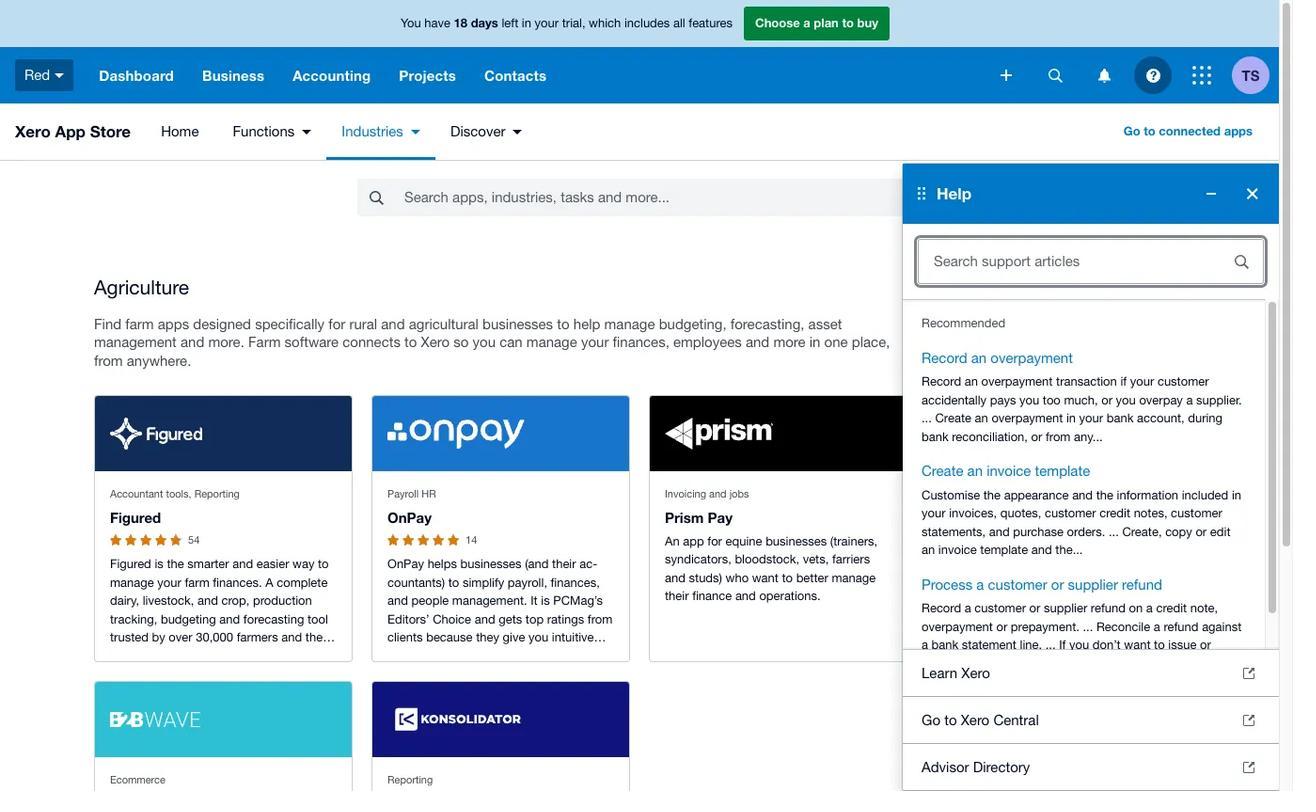 Task type: describe. For each thing, give the bounding box(es) containing it.
xero left the central
[[961, 712, 990, 728]]

functions
[[233, 123, 295, 139]]

a up 'reconcile'
[[1147, 601, 1153, 615]]

the...
[[1056, 543, 1083, 557]]

against
[[1203, 620, 1242, 634]]

overpayment up timedock logo
[[992, 411, 1063, 425]]

app
[[55, 121, 86, 141]]

invoices,
[[949, 506, 998, 520]]

credit inside create an invoice template customise the appearance and the information included in your invoices, quotes, customer credit notes, customer statements, and purchase orders. ... create, copy or edit an invoice template and the...
[[1100, 506, 1131, 520]]

a right 'reconcile'
[[1154, 620, 1161, 634]]

external link opens in new tab image for learn xero
[[1244, 668, 1255, 679]]

tools,
[[166, 489, 192, 500]]

rural
[[349, 316, 377, 332]]

to inside 'figured is the smarter and easier way to manage your farm finances. a complete dairy, livestock, and crop, production tracking, budgeting and forecasting tool trusted by over 30,000 farmers and their advisors.'
[[318, 557, 329, 571]]

all
[[943, 328, 956, 342]]

a up receive
[[922, 638, 929, 652]]

and down who
[[736, 589, 756, 603]]

red
[[24, 67, 50, 83]]

and left jobs
[[709, 489, 727, 500]]

an up reconciliation,
[[975, 411, 989, 425]]

best
[[388, 667, 411, 682]]

employees
[[674, 334, 742, 350]]

help banner
[[0, 0, 1280, 791]]

have
[[425, 16, 451, 30]]

0 vertical spatial refund
[[1123, 576, 1163, 592]]

manage right help
[[605, 316, 655, 332]]

or right much,
[[1102, 393, 1113, 407]]

overpayment up pays in the right of the page
[[982, 374, 1053, 389]]

to inside invoicing and jobs prism pay an app for equine businesses (trainers, syndicators, bloodstock, vets, farriers and studs) who want to better manage their finance and operations.
[[782, 571, 793, 585]]

all
[[674, 16, 686, 30]]

simplify
[[463, 576, 505, 590]]

businesses for specifically
[[483, 316, 553, 332]]

dashboard
[[99, 67, 174, 84]]

a down payroll.
[[965, 601, 972, 615]]

credit inside 'process a customer or supplier refund record a customer or supplier refund on a credit note, overpayment or prepayment. ... reconcile a refund against a bank statement line. ... if you don't want to issue or receive a refund, you can a...'
[[1157, 601, 1188, 615]]

for inside find farm apps designed specifically for rural and agricultural businesses to help manage budgeting, forecasting, asset management and more. farm software connects to xero so you can manage your finances, employees and more in one place, from anywhere.
[[329, 316, 346, 332]]

forecasting,
[[731, 316, 805, 332]]

go for go to connected apps
[[1124, 123, 1141, 138]]

pay
[[708, 509, 733, 526]]

go for go to xero central
[[922, 712, 941, 728]]

agricultural
[[409, 316, 479, 332]]

to left connected at the right
[[1144, 123, 1156, 138]]

you right if on the bottom of page
[[1070, 638, 1090, 652]]

onpay inside onpay helps businesses (and their ac countants) to simplify payroll, finances, and people management. it is pcmag's editors' choice and gets top ratings from clients because they give you intuitive software, hands-on support, and the very best xero and time tracking integrations.
[[388, 557, 424, 571]]

appearance
[[1005, 488, 1069, 502]]

or up prepayment.
[[1030, 601, 1041, 615]]

all button
[[927, 317, 1186, 355]]

if
[[1060, 638, 1066, 652]]

overpayment inside 'process a customer or supplier refund record a customer or supplier refund on a credit note, overpayment or prepayment. ... reconcile a refund against a bank statement line. ... if you don't want to issue or receive a refund, you can a...'
[[922, 620, 993, 634]]

you left too
[[1020, 393, 1040, 407]]

app
[[683, 534, 704, 548]]

xero left app
[[15, 121, 51, 141]]

advisor directory
[[922, 759, 1031, 775]]

hands-
[[441, 649, 480, 663]]

specifically
[[255, 316, 325, 332]]

or inside create an invoice template customise the appearance and the information included in your invoices, quotes, customer credit notes, customer statements, and purchase orders. ... create, copy or edit an invoice template and the...
[[1196, 525, 1207, 539]]

intuitive
[[552, 631, 594, 645]]

customer down included
[[1172, 506, 1223, 520]]

connected
[[1159, 123, 1221, 138]]

you
[[401, 16, 421, 30]]

from inside 'record an overpayment record an overpayment transaction if your customer accidentally pays you too much, or you overpay a supplier. ... create an overpayment in your bank account, during bank reconciliation, or from any...'
[[1046, 430, 1071, 444]]

Search support articles field
[[919, 244, 1212, 279]]

xero app store
[[15, 121, 131, 141]]

and up budgeting on the left bottom
[[198, 594, 218, 608]]

overpayment up too
[[991, 350, 1073, 366]]

connects
[[343, 334, 401, 350]]

ts
[[1242, 66, 1260, 83]]

you can click and drag the help menu image
[[918, 188, 926, 200]]

business button
[[188, 47, 279, 103]]

create inside create an invoice template customise the appearance and the information included in your invoices, quotes, customer credit notes, customer statements, and purchase orders. ... create, copy or edit an invoice template and the...
[[922, 463, 964, 479]]

b2b wave app logo image
[[110, 712, 200, 728]]

1 vertical spatial bank
[[922, 430, 949, 444]]

filter by function
[[927, 292, 1025, 307]]

0 vertical spatial bank
[[1107, 411, 1134, 425]]

xero inside find farm apps designed specifically for rural and agricultural businesses to help manage budgeting, forecasting, asset management and more. farm software connects to xero so you can manage your finances, employees and more in one place, from anywhere.
[[421, 334, 450, 350]]

vets,
[[803, 553, 829, 567]]

your up the any...
[[1080, 411, 1104, 425]]

onpay helps businesses (and their ac countants) to simplify payroll, finances, and people management. it is pcmag's editors' choice and gets top ratings from clients because they give you intuitive software, hands-on support, and the very best xero and time tracking integrations.
[[388, 557, 614, 682]]

customer up orders.
[[1045, 506, 1097, 520]]

copy
[[1166, 525, 1193, 539]]

and down 'syndicators,'
[[665, 571, 686, 585]]

ecommerce
[[110, 775, 166, 786]]

software,
[[388, 649, 438, 663]]

during
[[1189, 411, 1223, 425]]

2 svg image from the left
[[1146, 68, 1161, 82]]

xero inside onpay helps businesses (and their ac countants) to simplify payroll, finances, and people management. it is pcmag's editors' choice and gets top ratings from clients because they give you intuitive software, hands-on support, and the very best xero and time tracking integrations.
[[415, 667, 440, 682]]

learn
[[922, 665, 958, 681]]

plan
[[814, 15, 839, 30]]

or down clock at bottom
[[1052, 576, 1065, 592]]

to down agricultural
[[405, 334, 417, 350]]

to inside 'process a customer or supplier refund record a customer or supplier refund on a credit note, overpayment or prepayment. ... reconcile a refund against a bank statement line. ... if you don't want to issue or receive a refund, you can a...'
[[1155, 638, 1165, 652]]

can inside find farm apps designed specifically for rural and agricultural businesses to help manage budgeting, forecasting, asset management and more. farm software connects to xero so you can manage your finances, employees and more in one place, from anywhere.
[[500, 334, 523, 350]]

the inside 'figured is the smarter and easier way to manage your farm finances. a complete dairy, livestock, and crop, production tracking, budgeting and forecasting tool trusted by over 30,000 farmers and their advisors.'
[[167, 557, 184, 571]]

farmers
[[237, 631, 278, 645]]

give
[[503, 631, 525, 645]]

dairy,
[[110, 594, 139, 608]]

prepayment.
[[1011, 620, 1080, 634]]

note,
[[1191, 601, 1219, 615]]

features
[[689, 16, 733, 30]]

a left the plan on the right of the page
[[804, 15, 811, 30]]

invoicing
[[665, 489, 707, 500]]

for inside the plug and play time clock system for xero payroll.
[[1123, 557, 1138, 571]]

and up editors' at left
[[388, 594, 408, 608]]

ratings
[[547, 612, 585, 626]]

bank inside 'process a customer or supplier refund record a customer or supplier refund on a credit note, overpayment or prepayment. ... reconcile a refund against a bank statement line. ... if you don't want to issue or receive a refund, you can a...'
[[932, 638, 959, 652]]

or up create an invoice template link
[[1032, 430, 1043, 444]]

their inside 'figured is the smarter and easier way to manage your farm finances. a complete dairy, livestock, and crop, production tracking, budgeting and forecasting tool trusted by over 30,000 farmers and their advisors.'
[[306, 631, 330, 645]]

hr,
[[977, 489, 994, 500]]

and up connects
[[381, 316, 405, 332]]

an down statements, at the right
[[922, 543, 935, 557]]

your inside 'figured is the smarter and easier way to manage your farm finances. a complete dairy, livestock, and crop, production tracking, budgeting and forecasting tool trusted by over 30,000 farmers and their advisors.'
[[157, 576, 181, 590]]

prism pay link
[[665, 509, 733, 526]]

refund,
[[974, 656, 1013, 670]]

an up accidentally
[[965, 374, 979, 389]]

advisors.
[[110, 649, 159, 663]]

system
[[1080, 557, 1120, 571]]

and down forecasting, on the right top of the page
[[746, 334, 770, 350]]

the inside onpay helps businesses (and their ac countants) to simplify payroll, finances, and people management. it is pcmag's editors' choice and gets top ratings from clients because they give you intuitive software, hands-on support, and the very best xero and time tracking integrations.
[[570, 649, 587, 663]]

industries button
[[327, 103, 436, 160]]

want inside 'process a customer or supplier refund record a customer or supplier refund on a credit note, overpayment or prepayment. ... reconcile a refund against a bank statement line. ... if you don't want to issue or receive a refund, you can a...'
[[1125, 638, 1151, 652]]

finances, inside find farm apps designed specifically for rural and agricultural businesses to help manage budgeting, forecasting, asset management and more. farm software connects to xero so you can manage your finances, employees and more in one place, from anywhere.
[[613, 334, 670, 350]]

accounting
[[293, 67, 371, 84]]

support,
[[497, 649, 543, 663]]

and down hands-
[[443, 667, 464, 682]]

farm
[[248, 334, 281, 350]]

more
[[774, 334, 806, 350]]

reconciliation,
[[952, 430, 1028, 444]]

tool
[[308, 612, 328, 626]]

clients
[[388, 631, 423, 645]]

edit
[[1211, 525, 1231, 539]]

issue
[[1169, 638, 1197, 652]]

ts button
[[1233, 47, 1280, 103]]

gets
[[499, 612, 522, 626]]

studs)
[[689, 571, 723, 585]]

0 horizontal spatial invoice
[[939, 543, 977, 557]]

crop,
[[222, 594, 250, 608]]

payroll for onpay
[[388, 489, 419, 500]]

timedock link
[[943, 509, 1011, 526]]

1 vertical spatial template
[[981, 543, 1029, 557]]

and down intuitive at the bottom
[[546, 649, 567, 663]]

in inside create an invoice template customise the appearance and the information included in your invoices, quotes, customer credit notes, customer statements, and purchase orders. ... create, copy or edit an invoice template and the...
[[1232, 488, 1242, 502]]

finances, inside onpay helps businesses (and their ac countants) to simplify payroll, finances, and people management. it is pcmag's editors' choice and gets top ratings from clients because they give you intuitive software, hands-on support, and the very best xero and time tracking integrations.
[[551, 576, 600, 590]]

onpay inside payroll hr onpay
[[388, 509, 432, 526]]

you down line.
[[1016, 656, 1036, 670]]

prism pay logo image
[[665, 418, 773, 450]]

timedock logo image
[[943, 425, 1087, 443]]

1 vertical spatial refund
[[1091, 601, 1126, 615]]

trial,
[[562, 16, 586, 30]]

or right the issue
[[1201, 638, 1212, 652]]

to left buy
[[843, 15, 854, 30]]

process a customer or supplier refund link
[[922, 574, 1163, 596]]

management
[[94, 334, 177, 350]]

you inside find farm apps designed specifically for rural and agricultural businesses to help manage budgeting, forecasting, asset management and more. farm software connects to xero so you can manage your finances, employees and more in one place, from anywhere.
[[473, 334, 496, 350]]

create an invoice template link
[[922, 461, 1091, 482]]

buy
[[858, 15, 879, 30]]

customer inside 'record an overpayment record an overpayment transaction if your customer accidentally pays you too much, or you overpay a supplier. ... create an overpayment in your bank account, during bank reconciliation, or from any...'
[[1158, 374, 1210, 389]]

editors'
[[388, 612, 430, 626]]

information
[[1117, 488, 1179, 502]]

your right if
[[1131, 374, 1155, 389]]

and up they
[[475, 612, 495, 626]]

2 vertical spatial refund
[[1164, 620, 1199, 634]]

anywhere.
[[127, 353, 191, 369]]

go to connected apps link
[[1113, 117, 1265, 147]]

1 record from the top
[[922, 350, 968, 366]]

customise
[[922, 488, 981, 502]]

18
[[454, 15, 468, 30]]

too
[[1043, 393, 1061, 407]]

notes,
[[1134, 506, 1168, 520]]

so
[[454, 334, 469, 350]]



Task type: locate. For each thing, give the bounding box(es) containing it.
1 vertical spatial go
[[922, 712, 941, 728]]

1 horizontal spatial reporting
[[388, 775, 433, 786]]

1 horizontal spatial svg image
[[1146, 68, 1161, 82]]

farm inside 'figured is the smarter and easier way to manage your farm finances. a complete dairy, livestock, and crop, production tracking, budgeting and forecasting tool trusted by over 30,000 farmers and their advisors.'
[[185, 576, 210, 590]]

go
[[1124, 123, 1141, 138], [922, 712, 941, 728]]

figured down accountant
[[110, 509, 161, 526]]

choose
[[756, 15, 800, 30]]

the up integrations.
[[570, 649, 587, 663]]

to inside onpay helps businesses (and their ac countants) to simplify payroll, finances, and people management. it is pcmag's editors' choice and gets top ratings from clients because they give you intuitive software, hands-on support, and the very best xero and time tracking integrations.
[[449, 576, 459, 590]]

tracking inside the payroll hr, time tracking timedock
[[1023, 489, 1060, 500]]

1 vertical spatial supplier
[[1044, 601, 1088, 615]]

... down accidentally
[[922, 411, 932, 425]]

payroll up the invoices,
[[943, 489, 974, 500]]

0 vertical spatial for
[[329, 316, 346, 332]]

and up orders.
[[1073, 488, 1093, 502]]

konsolidator   financial consolidation & reporting app logo image
[[388, 704, 533, 736]]

0 horizontal spatial payroll
[[388, 489, 419, 500]]

industries
[[342, 123, 404, 139]]

0 vertical spatial credit
[[1100, 506, 1131, 520]]

tracking inside onpay helps businesses (and their ac countants) to simplify payroll, finances, and people management. it is pcmag's editors' choice and gets top ratings from clients because they give you intuitive software, hands-on support, and the very best xero and time tracking integrations.
[[494, 667, 538, 682]]

an down recommended
[[972, 350, 987, 366]]

1 vertical spatial can
[[1039, 656, 1059, 670]]

1 onpay from the top
[[388, 509, 432, 526]]

1 vertical spatial from
[[1046, 430, 1071, 444]]

payroll hr onpay
[[388, 489, 436, 526]]

1 vertical spatial create
[[922, 463, 964, 479]]

an up hr,
[[968, 463, 983, 479]]

0 horizontal spatial want
[[752, 571, 779, 585]]

reporting right tools,
[[194, 489, 240, 500]]

farm down smarter
[[185, 576, 210, 590]]

a
[[266, 576, 273, 590]]

onboarding help options for new xero users group
[[903, 790, 1280, 791]]

1 vertical spatial want
[[1125, 638, 1151, 652]]

production
[[253, 594, 312, 608]]

0 vertical spatial record
[[922, 350, 968, 366]]

1 vertical spatial tracking
[[494, 667, 538, 682]]

create inside 'record an overpayment record an overpayment transaction if your customer accidentally pays you too much, or you overpay a supplier. ... create an overpayment in your bank account, during bank reconciliation, or from any...'
[[936, 411, 972, 425]]

apps up anywhere.
[[158, 316, 189, 332]]

want down 'reconcile'
[[1125, 638, 1151, 652]]

0 horizontal spatial reporting
[[194, 489, 240, 500]]

customer down "play"
[[988, 576, 1048, 592]]

bank up receive
[[932, 638, 959, 652]]

to down helps
[[449, 576, 459, 590]]

go to connected apps
[[1124, 123, 1253, 138]]

an
[[972, 350, 987, 366], [965, 374, 979, 389], [975, 411, 989, 425], [968, 463, 983, 479], [922, 543, 935, 557]]

your down customise
[[922, 506, 946, 520]]

0 vertical spatial supplier
[[1068, 576, 1119, 592]]

0 vertical spatial external link opens in new tab image
[[1244, 668, 1255, 679]]

0 vertical spatial from
[[94, 353, 123, 369]]

a left the refund,
[[964, 656, 971, 670]]

1 vertical spatial onpay
[[388, 557, 424, 571]]

your inside create an invoice template customise the appearance and the information included in your invoices, quotes, customer credit notes, customer statements, and purchase orders. ... create, copy or edit an invoice template and the...
[[922, 506, 946, 520]]

farriers
[[833, 553, 870, 567]]

payroll inside payroll hr onpay
[[388, 489, 419, 500]]

want inside invoicing and jobs prism pay an app for equine businesses (trainers, syndicators, bloodstock, vets, farriers and studs) who want to better manage their finance and operations.
[[752, 571, 779, 585]]

go inside the help group
[[922, 712, 941, 728]]

trusted
[[110, 631, 149, 645]]

syndicators,
[[665, 553, 732, 567]]

reporting inside the accountant tools, reporting figured
[[194, 489, 240, 500]]

22
[[1021, 534, 1032, 546]]

can right 'so'
[[500, 334, 523, 350]]

2 horizontal spatial from
[[1046, 430, 1071, 444]]

None search field
[[358, 179, 922, 216]]

accountant tools, reporting figured
[[110, 489, 240, 526]]

external link opens in new tab image
[[1244, 762, 1255, 773]]

1 horizontal spatial from
[[588, 612, 613, 626]]

0 horizontal spatial by
[[152, 631, 165, 645]]

if
[[1121, 374, 1127, 389]]

your up livestock,
[[157, 576, 181, 590]]

2 horizontal spatial for
[[1123, 557, 1138, 571]]

help group
[[903, 164, 1280, 791]]

0 horizontal spatial farm
[[125, 316, 154, 332]]

process
[[922, 576, 973, 592]]

onpay down hr
[[388, 509, 432, 526]]

to right way
[[318, 557, 329, 571]]

from down pcmag's
[[588, 612, 613, 626]]

Search apps, industries, tasks and more... field
[[403, 180, 921, 215]]

the left smarter
[[167, 557, 184, 571]]

apps
[[1225, 123, 1253, 138], [158, 316, 189, 332]]

submit search image
[[1223, 243, 1261, 280]]

and down forecasting
[[282, 631, 302, 645]]

plug
[[943, 557, 967, 571]]

1 vertical spatial figured
[[110, 557, 151, 571]]

2 external link opens in new tab image from the top
[[1244, 715, 1255, 726]]

discover button
[[436, 103, 538, 160]]

by
[[960, 292, 974, 307], [152, 631, 165, 645]]

menu
[[142, 103, 538, 160]]

2 vertical spatial for
[[1123, 557, 1138, 571]]

0 vertical spatial template
[[1036, 463, 1091, 479]]

on inside onpay helps businesses (and their ac countants) to simplify payroll, finances, and people management. it is pcmag's editors' choice and gets top ratings from clients because they give you intuitive software, hands-on support, and the very best xero and time tracking integrations.
[[480, 649, 493, 663]]

manage up dairy,
[[110, 576, 154, 590]]

0 vertical spatial is
[[155, 557, 164, 571]]

external link opens in new tab image for go to xero central
[[1244, 715, 1255, 726]]

2 vertical spatial businesses
[[461, 557, 522, 571]]

1 horizontal spatial template
[[1036, 463, 1091, 479]]

top
[[526, 612, 544, 626]]

or left edit
[[1196, 525, 1207, 539]]

0 horizontal spatial is
[[155, 557, 164, 571]]

their down studs)
[[665, 589, 689, 603]]

1 horizontal spatial their
[[552, 557, 576, 571]]

your inside find farm apps designed specifically for rural and agricultural businesses to help manage budgeting, forecasting, asset management and more. farm software connects to xero so you can manage your finances, employees and more in one place, from anywhere.
[[581, 334, 609, 350]]

record
[[922, 350, 968, 366], [922, 374, 962, 389], [922, 601, 962, 615]]

1 vertical spatial invoice
[[939, 543, 977, 557]]

2 vertical spatial record
[[922, 601, 962, 615]]

for right 'app'
[[708, 534, 723, 548]]

your inside you have 18 days left in your trial, which includes all features
[[535, 16, 559, 30]]

1 figured from the top
[[110, 509, 161, 526]]

supplier.
[[1197, 393, 1243, 407]]

overpayment up statement
[[922, 620, 993, 634]]

1 horizontal spatial tracking
[[1023, 489, 1060, 500]]

1 vertical spatial their
[[665, 589, 689, 603]]

2 horizontal spatial their
[[665, 589, 689, 603]]

0 vertical spatial tracking
[[1023, 489, 1060, 500]]

payroll.
[[943, 576, 983, 590]]

0 vertical spatial invoice
[[987, 463, 1032, 479]]

is up livestock,
[[155, 557, 164, 571]]

people
[[412, 594, 449, 608]]

onpay link
[[388, 509, 432, 526]]

1 horizontal spatial finances,
[[613, 334, 670, 350]]

overpay
[[1140, 393, 1184, 407]]

one
[[825, 334, 848, 350]]

on
[[1130, 601, 1143, 615], [480, 649, 493, 663]]

0 vertical spatial figured
[[110, 509, 161, 526]]

0 vertical spatial create
[[936, 411, 972, 425]]

1 vertical spatial farm
[[185, 576, 210, 590]]

go to xero central
[[922, 712, 1039, 728]]

1 horizontal spatial farm
[[185, 576, 210, 590]]

pcmag's
[[554, 594, 603, 608]]

days
[[471, 15, 498, 30]]

which
[[589, 16, 621, 30]]

supplier down system
[[1068, 576, 1119, 592]]

1 vertical spatial by
[[152, 631, 165, 645]]

time
[[997, 489, 1020, 500]]

accidentally
[[922, 393, 987, 407]]

can inside 'process a customer or supplier refund record a customer or supplier refund on a credit note, overpayment or prepayment. ... reconcile a refund against a bank statement line. ... if you don't want to issue or receive a refund, you can a...'
[[1039, 656, 1059, 670]]

businesses up vets,
[[766, 534, 827, 548]]

1 external link opens in new tab image from the top
[[1244, 668, 1255, 679]]

projects button
[[385, 47, 470, 103]]

easier
[[257, 557, 289, 571]]

1 vertical spatial is
[[541, 594, 550, 608]]

to up the advisor at bottom right
[[945, 712, 957, 728]]

svg image
[[1193, 66, 1212, 85], [1098, 68, 1111, 82], [1001, 70, 1012, 81], [55, 73, 64, 78]]

transaction
[[1057, 374, 1118, 389]]

help
[[937, 183, 972, 203]]

2 vertical spatial their
[[306, 631, 330, 645]]

xero down agricultural
[[421, 334, 450, 350]]

finances,
[[613, 334, 670, 350], [551, 576, 600, 590]]

businesses inside onpay helps businesses (and their ac countants) to simplify payroll, finances, and people management. it is pcmag's editors' choice and gets top ratings from clients because they give you intuitive software, hands-on support, and the very best xero and time tracking integrations.
[[461, 557, 522, 571]]

help
[[574, 316, 601, 332]]

0 vertical spatial onpay
[[388, 509, 432, 526]]

reporting
[[194, 489, 240, 500], [388, 775, 433, 786]]

0 horizontal spatial on
[[480, 649, 493, 663]]

and up finances. at the left of the page
[[233, 557, 253, 571]]

you inside onpay helps businesses (and their ac countants) to simplify payroll, finances, and people management. it is pcmag's editors' choice and gets top ratings from clients because they give you intuitive software, hands-on support, and the very best xero and time tracking integrations.
[[529, 631, 549, 645]]

1 vertical spatial finances,
[[551, 576, 600, 590]]

0 horizontal spatial template
[[981, 543, 1029, 557]]

integrations.
[[541, 667, 609, 682]]

0 horizontal spatial for
[[329, 316, 346, 332]]

and left 22 on the bottom right of page
[[990, 525, 1010, 539]]

finances, down budgeting,
[[613, 334, 670, 350]]

or up statement
[[997, 620, 1008, 634]]

clock
[[1048, 557, 1077, 571]]

1 horizontal spatial want
[[1125, 638, 1151, 652]]

customer up statement
[[975, 601, 1027, 615]]

by left 'over'
[[152, 631, 165, 645]]

onpay app logo image
[[388, 419, 525, 449]]

0 vertical spatial by
[[960, 292, 974, 307]]

you down if
[[1116, 393, 1136, 407]]

0 vertical spatial businesses
[[483, 316, 553, 332]]

1 horizontal spatial apps
[[1225, 123, 1253, 138]]

1 vertical spatial time
[[467, 667, 491, 682]]

figured inside 'figured is the smarter and easier way to manage your farm finances. a complete dairy, livestock, and crop, production tracking, budgeting and forecasting tool trusted by over 30,000 farmers and their advisors.'
[[110, 557, 151, 571]]

1 horizontal spatial time
[[1021, 557, 1044, 571]]

0 vertical spatial go
[[1124, 123, 1141, 138]]

and left "play"
[[971, 557, 991, 571]]

in inside 'record an overpayment record an overpayment transaction if your customer accidentally pays you too much, or you overpay a supplier. ... create an overpayment in your bank account, during bank reconciliation, or from any...'
[[1067, 411, 1076, 425]]

menu containing home
[[142, 103, 538, 160]]

0 vertical spatial can
[[500, 334, 523, 350]]

place,
[[852, 334, 890, 350]]

1 horizontal spatial for
[[708, 534, 723, 548]]

they
[[476, 631, 500, 645]]

because
[[426, 631, 473, 645]]

time inside the plug and play time clock system for xero payroll.
[[1021, 557, 1044, 571]]

and down crop,
[[220, 612, 240, 626]]

very
[[591, 649, 614, 663]]

credit left note,
[[1157, 601, 1188, 615]]

their inside invoicing and jobs prism pay an app for equine businesses (trainers, syndicators, bloodstock, vets, farriers and studs) who want to better manage their finance and operations.
[[665, 589, 689, 603]]

2 onpay from the top
[[388, 557, 424, 571]]

... right orders.
[[1109, 525, 1119, 539]]

and down purchase
[[1032, 543, 1053, 557]]

0 vertical spatial their
[[552, 557, 576, 571]]

1 horizontal spatial by
[[960, 292, 974, 307]]

on inside 'process a customer or supplier refund record a customer or supplier refund on a credit note, overpayment or prepayment. ... reconcile a refund against a bank statement line. ... if you don't want to issue or receive a refund, you can a...'
[[1130, 601, 1143, 615]]

red button
[[0, 47, 85, 103]]

tracking down the support,
[[494, 667, 538, 682]]

payroll
[[388, 489, 419, 500], [943, 489, 974, 500]]

0 vertical spatial on
[[1130, 601, 1143, 615]]

the up orders.
[[1097, 488, 1114, 502]]

1 vertical spatial for
[[708, 534, 723, 548]]

the up the invoices,
[[984, 488, 1001, 502]]

manage inside 'figured is the smarter and easier way to manage your farm finances. a complete dairy, livestock, and crop, production tracking, budgeting and forecasting tool trusted by over 30,000 farmers and their advisors.'
[[110, 576, 154, 590]]

farm inside find farm apps designed specifically for rural and agricultural businesses to help manage budgeting, forecasting, asset management and more. farm software connects to xero so you can manage your finances, employees and more in one place, from anywhere.
[[125, 316, 154, 332]]

in inside you have 18 days left in your trial, which includes all features
[[522, 16, 532, 30]]

time up process a customer or supplier refund link
[[1021, 557, 1044, 571]]

orders.
[[1068, 525, 1106, 539]]

for inside invoicing and jobs prism pay an app for equine businesses (trainers, syndicators, bloodstock, vets, farriers and studs) who want to better manage their finance and operations.
[[708, 534, 723, 548]]

figured up dairy,
[[110, 557, 151, 571]]

a inside 'record an overpayment record an overpayment transaction if your customer accidentally pays you too much, or you overpay a supplier. ... create an overpayment in your bank account, during bank reconciliation, or from any...'
[[1187, 393, 1194, 407]]

1 horizontal spatial invoice
[[987, 463, 1032, 479]]

in right included
[[1232, 488, 1242, 502]]

(and
[[525, 557, 549, 571]]

process a customer or supplier refund record a customer or supplier refund on a credit note, overpayment or prepayment. ... reconcile a refund against a bank statement line. ... if you don't want to issue or receive a refund, you can a...
[[922, 576, 1242, 670]]

statements,
[[922, 525, 986, 539]]

...
[[922, 411, 932, 425], [1109, 525, 1119, 539], [1083, 620, 1094, 634], [1046, 638, 1056, 652]]

onpay
[[388, 509, 432, 526], [388, 557, 424, 571]]

2 record from the top
[[922, 374, 962, 389]]

0 vertical spatial want
[[752, 571, 779, 585]]

collapse help menu image
[[1193, 175, 1231, 213]]

invoice
[[987, 463, 1032, 479], [939, 543, 977, 557]]

0 horizontal spatial tracking
[[494, 667, 538, 682]]

manage inside invoicing and jobs prism pay an app for equine businesses (trainers, syndicators, bloodstock, vets, farriers and studs) who want to better manage their finance and operations.
[[832, 571, 876, 585]]

purchase
[[1014, 525, 1064, 539]]

1 horizontal spatial on
[[1130, 601, 1143, 615]]

0 vertical spatial finances,
[[613, 334, 670, 350]]

2 vertical spatial from
[[588, 612, 613, 626]]

can
[[500, 334, 523, 350], [1039, 656, 1059, 670]]

time inside onpay helps businesses (and their ac countants) to simplify payroll, finances, and people management. it is pcmag's editors' choice and gets top ratings from clients because they give you intuitive software, hands-on support, and the very best xero and time tracking integrations.
[[467, 667, 491, 682]]

record inside 'process a customer or supplier refund record a customer or supplier refund on a credit note, overpayment or prepayment. ... reconcile a refund against a bank statement line. ... if you don't want to issue or receive a refund, you can a...'
[[922, 601, 962, 615]]

2 payroll from the left
[[943, 489, 974, 500]]

close help menu image
[[1234, 175, 1272, 213]]

and left the 'more.'
[[181, 334, 204, 350]]

from inside onpay helps businesses (and their ac countants) to simplify payroll, finances, and people management. it is pcmag's editors' choice and gets top ratings from clients because they give you intuitive software, hands-on support, and the very best xero and time tracking integrations.
[[588, 612, 613, 626]]

want down 'bloodstock,'
[[752, 571, 779, 585]]

businesses inside invoicing and jobs prism pay an app for equine businesses (trainers, syndicators, bloodstock, vets, farriers and studs) who want to better manage their finance and operations.
[[766, 534, 827, 548]]

payroll inside the payroll hr, time tracking timedock
[[943, 489, 974, 500]]

0 vertical spatial apps
[[1225, 123, 1253, 138]]

is inside onpay helps businesses (and their ac countants) to simplify payroll, finances, and people management. it is pcmag's editors' choice and gets top ratings from clients because they give you intuitive software, hands-on support, and the very best xero and time tracking integrations.
[[541, 594, 550, 608]]

0 horizontal spatial from
[[94, 353, 123, 369]]

pays
[[990, 393, 1017, 407]]

reconcile
[[1097, 620, 1151, 634]]

designed
[[193, 316, 251, 332]]

1 horizontal spatial can
[[1039, 656, 1059, 670]]

1 vertical spatial external link opens in new tab image
[[1244, 715, 1255, 726]]

14
[[466, 534, 477, 546]]

account,
[[1138, 411, 1185, 425]]

external link opens in new tab image
[[1244, 668, 1255, 679], [1244, 715, 1255, 726]]

3 record from the top
[[922, 601, 962, 615]]

is inside 'figured is the smarter and easier way to manage your farm finances. a complete dairy, livestock, and crop, production tracking, budgeting and forecasting tool trusted by over 30,000 farmers and their advisors.'
[[155, 557, 164, 571]]

advisor
[[922, 759, 970, 775]]

1 horizontal spatial is
[[541, 594, 550, 608]]

in down much,
[[1067, 411, 1076, 425]]

1 vertical spatial businesses
[[766, 534, 827, 548]]

invoice up plug
[[939, 543, 977, 557]]

includes
[[625, 16, 670, 30]]

to up operations.
[[782, 571, 793, 585]]

xero down statement
[[962, 665, 991, 681]]

2 figured from the top
[[110, 557, 151, 571]]

(trainers,
[[831, 534, 878, 548]]

manage down help
[[527, 334, 577, 350]]

svg image inside red popup button
[[55, 73, 64, 78]]

xero inside the plug and play time clock system for xero payroll.
[[1141, 557, 1166, 571]]

1 svg image from the left
[[1049, 68, 1063, 82]]

businesses up the simplify
[[461, 557, 522, 571]]

1 vertical spatial on
[[480, 649, 493, 663]]

businesses left help
[[483, 316, 553, 332]]

business
[[202, 67, 265, 84]]

0 horizontal spatial finances,
[[551, 576, 600, 590]]

0 horizontal spatial their
[[306, 631, 330, 645]]

asset
[[809, 316, 842, 332]]

... left if on the bottom of page
[[1046, 638, 1056, 652]]

on up 'reconcile'
[[1130, 601, 1143, 615]]

svg image
[[1049, 68, 1063, 82], [1146, 68, 1161, 82]]

in inside find farm apps designed specifically for rural and agricultural businesses to help manage budgeting, forecasting, asset management and more. farm software connects to xero so you can manage your finances, employees and more in one place, from anywhere.
[[810, 334, 821, 350]]

1 payroll from the left
[[388, 489, 419, 500]]

0 horizontal spatial can
[[500, 334, 523, 350]]

bank
[[1107, 411, 1134, 425], [922, 430, 949, 444], [932, 638, 959, 652]]

a right "process"
[[977, 576, 985, 592]]

smarter
[[188, 557, 229, 571]]

0 horizontal spatial go
[[922, 712, 941, 728]]

from inside find farm apps designed specifically for rural and agricultural businesses to help manage budgeting, forecasting, asset management and more. farm software connects to xero so you can manage your finances, employees and more in one place, from anywhere.
[[94, 353, 123, 369]]

1 horizontal spatial payroll
[[943, 489, 974, 500]]

figured inside the accountant tools, reporting figured
[[110, 509, 161, 526]]

0 horizontal spatial apps
[[158, 316, 189, 332]]

credit up "create,"
[[1100, 506, 1131, 520]]

quotes,
[[1001, 506, 1042, 520]]

apps right connected at the right
[[1225, 123, 1253, 138]]

template
[[1036, 463, 1091, 479], [981, 543, 1029, 557]]

invoicing and jobs prism pay an app for equine businesses (trainers, syndicators, bloodstock, vets, farriers and studs) who want to better manage their finance and operations.
[[665, 489, 878, 603]]

... inside 'record an overpayment record an overpayment transaction if your customer accidentally pays you too much, or you overpay a supplier. ... create an overpayment in your bank account, during bank reconciliation, or from any...'
[[922, 411, 932, 425]]

complete
[[277, 576, 328, 590]]

1 vertical spatial reporting
[[388, 775, 433, 786]]

by inside 'figured is the smarter and easier way to manage your farm finances. a complete dairy, livestock, and crop, production tracking, budgeting and forecasting tool trusted by over 30,000 farmers and their advisors.'
[[152, 631, 165, 645]]

go down learn
[[922, 712, 941, 728]]

your left trial,
[[535, 16, 559, 30]]

home button
[[142, 103, 218, 160]]

template up "play"
[[981, 543, 1029, 557]]

... up don't
[[1083, 620, 1094, 634]]

their down tool
[[306, 631, 330, 645]]

0 vertical spatial reporting
[[194, 489, 240, 500]]

figured app logo image
[[110, 418, 202, 450]]

invoice up time
[[987, 463, 1032, 479]]

businesses inside find farm apps designed specifically for rural and agricultural businesses to help manage budgeting, forecasting, asset management and more. farm software connects to xero so you can manage your finances, employees and more in one place, from anywhere.
[[483, 316, 553, 332]]

supplier up prepayment.
[[1044, 601, 1088, 615]]

0 horizontal spatial time
[[467, 667, 491, 682]]

apps inside find farm apps designed specifically for rural and agricultural businesses to help manage budgeting, forecasting, asset management and more. farm software connects to xero so you can manage your finances, employees and more in one place, from anywhere.
[[158, 316, 189, 332]]

to left the issue
[[1155, 638, 1165, 652]]

0 vertical spatial time
[[1021, 557, 1044, 571]]

and inside the plug and play time clock system for xero payroll.
[[971, 557, 991, 571]]

their inside onpay helps businesses (and their ac countants) to simplify payroll, finances, and people management. it is pcmag's editors' choice and gets top ratings from clients because they give you intuitive software, hands-on support, and the very best xero and time tracking integrations.
[[552, 557, 576, 571]]

businesses for pay
[[766, 534, 827, 548]]

left
[[502, 16, 519, 30]]

farm up management
[[125, 316, 154, 332]]

countants)
[[388, 557, 598, 590]]

you have 18 days left in your trial, which includes all features
[[401, 15, 733, 30]]

operations.
[[760, 589, 821, 603]]

1 vertical spatial record
[[922, 374, 962, 389]]

xero down software,
[[415, 667, 440, 682]]

to left help
[[557, 316, 570, 332]]

recommended element
[[922, 348, 1247, 673]]

record down "process"
[[922, 601, 962, 615]]

2 vertical spatial bank
[[932, 638, 959, 652]]

create down accidentally
[[936, 411, 972, 425]]

payroll for timedock
[[943, 489, 974, 500]]

1 vertical spatial credit
[[1157, 601, 1188, 615]]

1 vertical spatial apps
[[158, 316, 189, 332]]

... inside create an invoice template customise the appearance and the information included in your invoices, quotes, customer credit notes, customer statements, and purchase orders. ... create, copy or edit an invoice template and the...
[[1109, 525, 1119, 539]]

0 horizontal spatial svg image
[[1049, 68, 1063, 82]]



Task type: vqa. For each thing, say whether or not it's contained in the screenshot.
reconciliation,
yes



